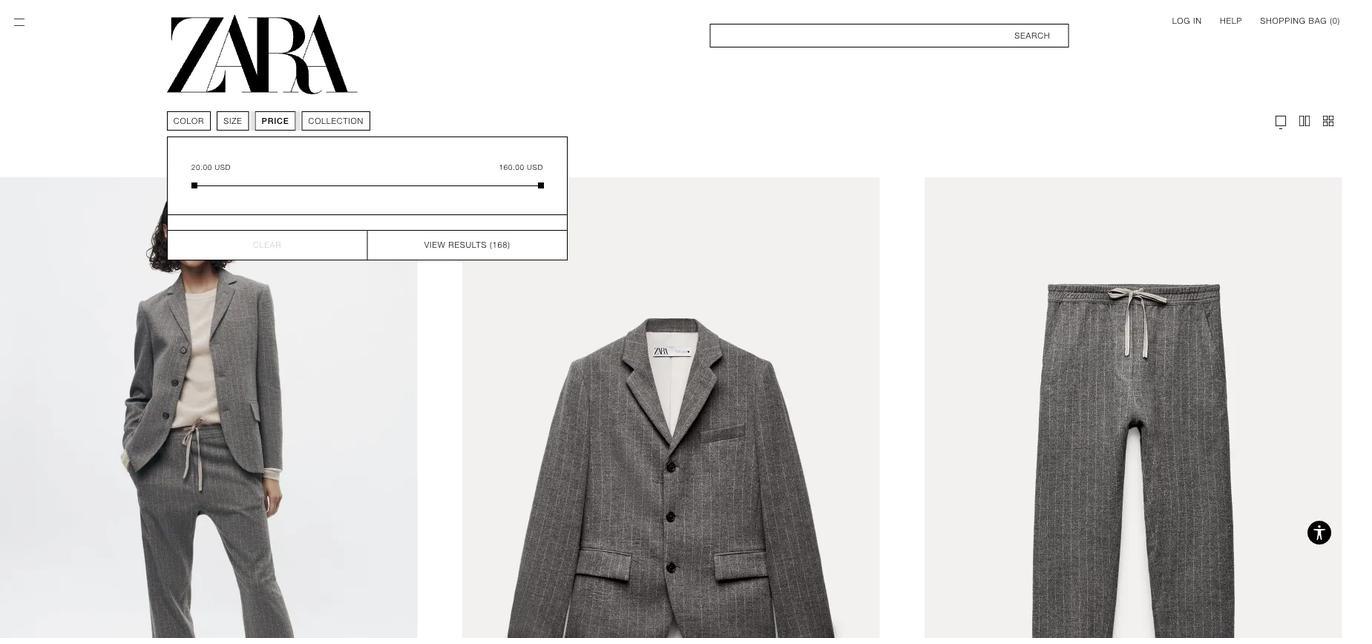 Task type: describe. For each thing, give the bounding box(es) containing it.
log
[[1172, 16, 1191, 25]]

0
[[1333, 16, 1338, 25]]

shopping
[[1260, 16, 1306, 25]]

160.00
[[499, 163, 525, 171]]

image 0 of pinstripe blazer and pants matching set zw collection from zara image
[[0, 177, 417, 638]]

search
[[1015, 31, 1050, 40]]

0 status
[[1333, 16, 1338, 25]]

collection button
[[302, 111, 370, 131]]

help link
[[1220, 15, 1242, 27]]

20.00  usd
[[191, 163, 231, 171]]

price
[[262, 116, 289, 125]]

view
[[424, 240, 446, 250]]

bag
[[1309, 16, 1327, 25]]

results
[[449, 240, 487, 250]]

usd for 20.00  usd
[[215, 163, 231, 171]]

20.00
[[191, 163, 212, 171]]

(
[[1330, 16, 1333, 25]]

2 zoom change image from the left
[[1321, 114, 1336, 128]]

usd for 160.00  usd
[[527, 163, 543, 171]]



Task type: locate. For each thing, give the bounding box(es) containing it.
Product search search field
[[710, 24, 1069, 47]]

160.00  usd
[[499, 163, 543, 171]]

usd right 20.00
[[215, 163, 231, 171]]

in
[[1193, 16, 1202, 25]]

price button
[[255, 111, 296, 131]]

0 horizontal spatial usd
[[215, 163, 231, 171]]

image 0 of baggy pinstripe pants zw collection from zara image
[[925, 177, 1342, 638]]

)
[[1338, 16, 1340, 25]]

clear button
[[168, 230, 367, 260]]

color button
[[167, 111, 211, 131]]

log in
[[1172, 16, 1202, 25]]

1 usd from the left
[[215, 163, 231, 171]]

zoom change image
[[1297, 114, 1312, 128], [1321, 114, 1336, 128]]

collection
[[309, 116, 364, 125]]

1 zoom change image from the left
[[1297, 114, 1312, 128]]

open menu image
[[12, 15, 27, 30]]

size button
[[217, 111, 249, 131]]

shopping bag ( 0 )
[[1260, 16, 1340, 25]]

size
[[224, 116, 242, 125]]

clear
[[253, 240, 282, 250]]

zoom change image
[[1273, 114, 1288, 128]]

accessibility image
[[1305, 518, 1334, 548]]

usd right 160.00
[[527, 163, 543, 171]]

1 horizontal spatial zoom change image
[[1321, 114, 1336, 128]]

zara logo united states. go to homepage image
[[167, 15, 358, 94]]

(168)
[[490, 240, 510, 250]]

usd
[[215, 163, 231, 171], [527, 163, 543, 171]]

help
[[1220, 16, 1242, 25]]

0 horizontal spatial zoom change image
[[1297, 114, 1312, 128]]

view results (168)
[[424, 240, 510, 250]]

2 usd from the left
[[527, 163, 543, 171]]

1 horizontal spatial usd
[[527, 163, 543, 171]]

search link
[[710, 24, 1069, 47]]

log in link
[[1172, 15, 1202, 27]]

image 0 of pinstripe jacket zw collection from zara image
[[462, 177, 880, 638]]

color
[[174, 116, 204, 125]]



Task type: vqa. For each thing, say whether or not it's contained in the screenshot.
bag
yes



